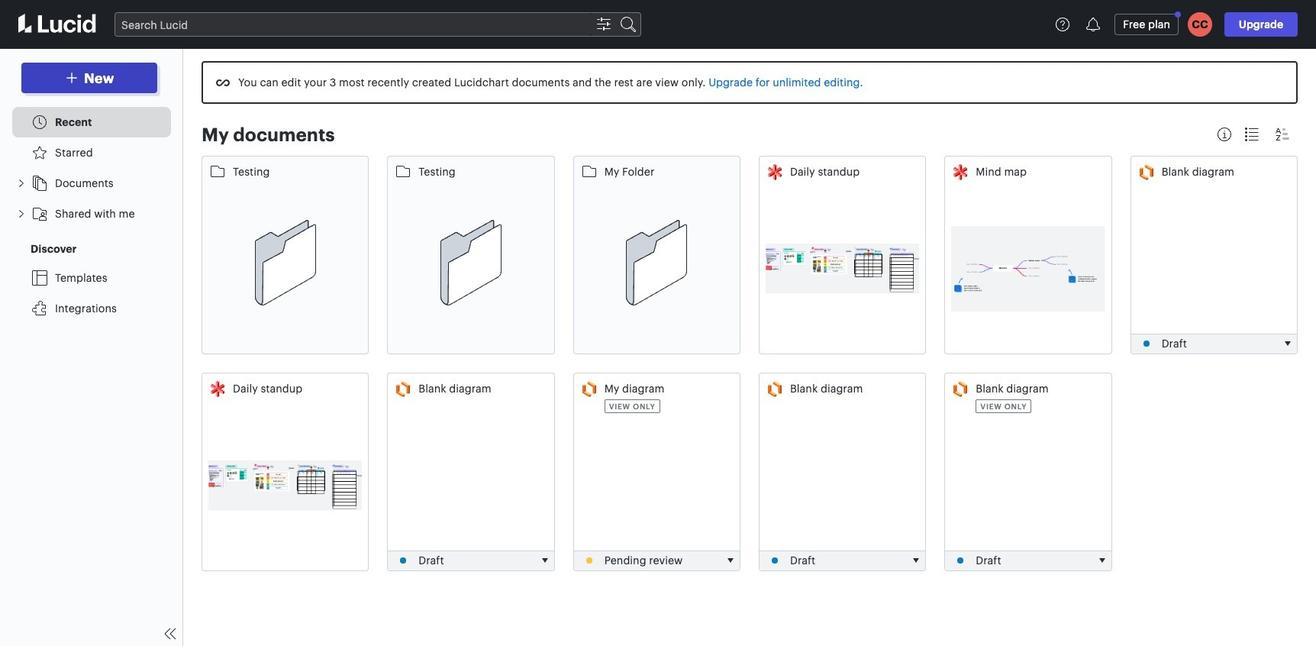 Task type: locate. For each thing, give the bounding box(es) containing it.
tree item
[[12, 107, 171, 137]]

1 horizontal spatial row
[[387, 156, 555, 354]]

row
[[202, 156, 369, 354], [387, 156, 555, 354], [573, 156, 741, 354]]

grid
[[202, 156, 1298, 571]]

2 horizontal spatial row
[[573, 156, 741, 354]]

Search Lucid text field
[[115, 13, 592, 36]]

2 row from the left
[[387, 156, 555, 354]]

tree
[[12, 107, 171, 324]]

3 row from the left
[[573, 156, 741, 354]]

0 horizontal spatial row
[[202, 156, 369, 354]]



Task type: vqa. For each thing, say whether or not it's contained in the screenshot.
left row
yes



Task type: describe. For each thing, give the bounding box(es) containing it.
1 row from the left
[[202, 156, 369, 354]]



